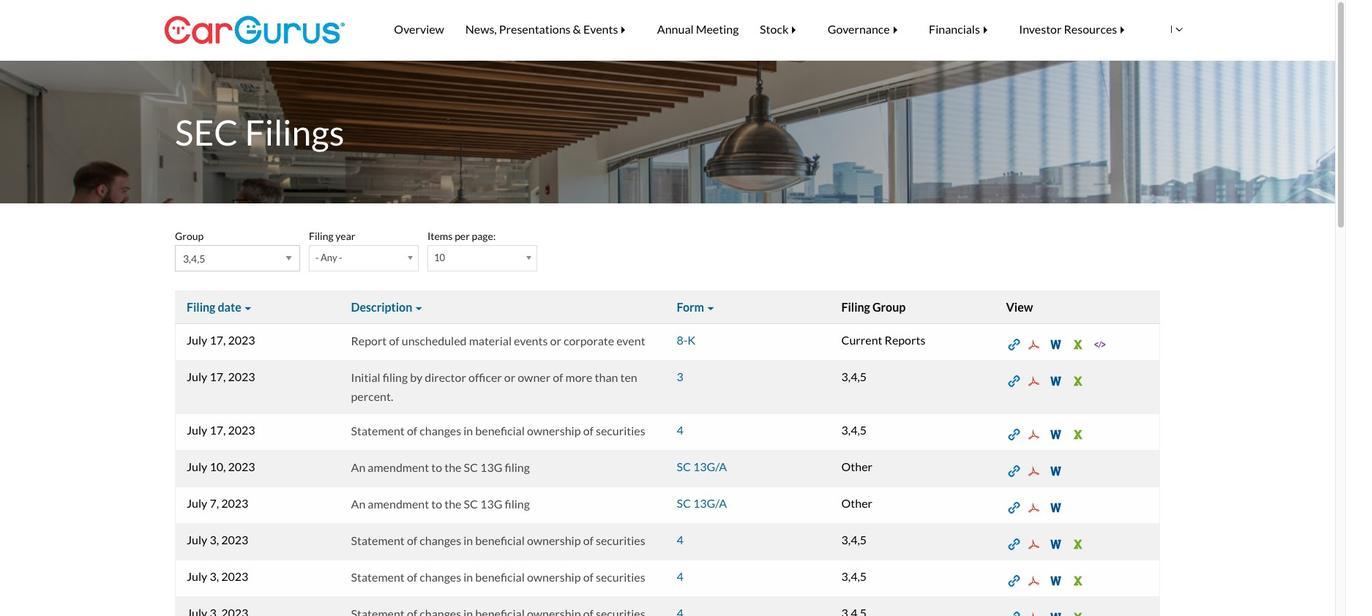 Task type: locate. For each thing, give the bounding box(es) containing it.
0 horizontal spatial or
[[504, 371, 515, 385]]

0 vertical spatial statement of changes in beneficial ownership of securities
[[351, 424, 645, 437]]

sc 13g/a link
[[677, 459, 727, 473], [677, 496, 727, 510]]

0 vertical spatial july 17, 2023
[[187, 333, 255, 347]]

annual
[[657, 22, 694, 36]]

1 horizontal spatial group
[[873, 300, 906, 314]]

filing up current
[[842, 300, 870, 314]]

meeting
[[696, 22, 739, 36]]

2 4 from the top
[[677, 533, 684, 547]]

july 3, 2023
[[187, 533, 248, 547], [187, 569, 248, 583]]

1 vertical spatial ownership
[[527, 533, 581, 547]]

0 vertical spatial beneficial
[[475, 424, 525, 437]]

0 vertical spatial group
[[175, 230, 204, 242]]

1 vertical spatial 4
[[677, 533, 684, 547]]

2 vertical spatial securities
[[596, 570, 645, 584]]

1 vertical spatial 13g/a
[[693, 496, 727, 510]]

2 vertical spatial in
[[464, 570, 473, 584]]

investor resources
[[1019, 22, 1117, 36]]

sec filings
[[175, 111, 344, 153]]

1 horizontal spatial or
[[550, 334, 561, 348]]

2 horizontal spatial filing
[[842, 300, 870, 314]]

menu bar
[[362, 0, 1168, 59]]

ownership for second 4 link from the bottom
[[527, 533, 581, 547]]

1 vertical spatial to
[[431, 497, 442, 511]]

to for july 10, 2023
[[431, 460, 442, 474]]

3 in from the top
[[464, 570, 473, 584]]

2 vertical spatial statement of changes in beneficial ownership of securities
[[351, 570, 645, 584]]

or left owner
[[504, 371, 515, 385]]

by
[[410, 371, 423, 385]]

1 13g from the top
[[480, 460, 503, 474]]

current
[[842, 333, 883, 347]]

the
[[445, 460, 462, 474], [445, 497, 462, 511]]

2 statement from the top
[[351, 533, 405, 547]]

1 17, from the top
[[210, 333, 226, 347]]

stock link
[[749, 12, 817, 47]]

1 vertical spatial other
[[842, 496, 873, 510]]

3,
[[210, 533, 219, 547], [210, 569, 219, 583]]

7,
[[210, 496, 219, 510]]

statement for second 4 link from the bottom
[[351, 533, 405, 547]]

1 vertical spatial changes
[[420, 533, 461, 547]]

1 vertical spatial amendment
[[368, 497, 429, 511]]

1 vertical spatial 13g
[[480, 497, 503, 511]]

2 vertical spatial changes
[[420, 570, 461, 584]]

securities for first 4 link from the top
[[596, 424, 645, 437]]

items
[[428, 230, 453, 242]]

3 securities from the top
[[596, 570, 645, 584]]

2 july from the top
[[187, 370, 207, 384]]

filing for filing year
[[309, 230, 334, 242]]

menu bar containing overview
[[362, 0, 1168, 59]]

1 vertical spatial group
[[873, 300, 906, 314]]

1 securities from the top
[[596, 424, 645, 437]]

1 3, from the top
[[210, 533, 219, 547]]

financials link
[[919, 12, 1009, 47]]

amendment
[[368, 460, 429, 474], [368, 497, 429, 511]]

0 vertical spatial sc 13g/a link
[[677, 459, 727, 473]]

2 july 3, 2023 from the top
[[187, 569, 248, 583]]

an
[[351, 460, 366, 474], [351, 497, 366, 511]]

3 4 link from the top
[[677, 569, 684, 583]]

0 vertical spatial filing
[[383, 371, 408, 385]]

2 statement of changes in beneficial ownership of securities from the top
[[351, 533, 645, 547]]

1 horizontal spatial filing
[[309, 230, 334, 242]]

reports
[[885, 333, 926, 347]]

filings
[[245, 111, 344, 153]]

-
[[316, 252, 319, 264], [339, 252, 342, 264]]

2 vertical spatial ownership
[[527, 570, 581, 584]]

3 3,4,5 from the top
[[842, 533, 867, 547]]

1 vertical spatial statement of changes in beneficial ownership of securities
[[351, 533, 645, 547]]

1 vertical spatial sc 13g/a
[[677, 496, 727, 510]]

2 vertical spatial 4
[[677, 569, 684, 583]]

17,
[[210, 333, 226, 347], [210, 370, 226, 384], [210, 423, 226, 437]]

2 sc 13g/a from the top
[[677, 496, 727, 510]]

initial
[[351, 371, 380, 385]]

to
[[431, 460, 442, 474], [431, 497, 442, 511]]

1 to from the top
[[431, 460, 442, 474]]

2 17, from the top
[[210, 370, 226, 384]]

0 horizontal spatial filing
[[187, 300, 216, 314]]

0 vertical spatial securities
[[596, 424, 645, 437]]

0 vertical spatial to
[[431, 460, 442, 474]]

items per page
[[428, 230, 493, 242]]

1 amendment from the top
[[368, 460, 429, 474]]

1 vertical spatial beneficial
[[475, 533, 525, 547]]

0 vertical spatial amendment
[[368, 460, 429, 474]]

filing up any
[[309, 230, 334, 242]]

securities
[[596, 424, 645, 437], [596, 533, 645, 547], [596, 570, 645, 584]]

0 horizontal spatial -
[[316, 252, 319, 264]]

1 statement of changes in beneficial ownership of securities from the top
[[351, 424, 645, 437]]

2 securities from the top
[[596, 533, 645, 547]]

0 vertical spatial ownership
[[527, 424, 581, 437]]

1 july from the top
[[187, 333, 207, 347]]

2 vertical spatial 17,
[[210, 423, 226, 437]]

other for july 10, 2023
[[842, 459, 873, 473]]

securities for second 4 link from the bottom
[[596, 533, 645, 547]]

3 july 17, 2023 from the top
[[187, 423, 255, 437]]

2 the from the top
[[445, 497, 462, 511]]

0 vertical spatial statement
[[351, 424, 405, 437]]

2 13g from the top
[[480, 497, 503, 511]]

2 an amendment to the sc 13g filing from the top
[[351, 497, 530, 511]]

of
[[389, 334, 400, 348], [553, 371, 563, 385], [407, 424, 417, 437], [583, 424, 594, 437], [407, 533, 417, 547], [583, 533, 594, 547], [407, 570, 417, 584], [583, 570, 594, 584]]

0 vertical spatial an amendment to the sc 13g filing
[[351, 460, 530, 474]]

2 in from the top
[[464, 533, 473, 547]]

filing
[[383, 371, 408, 385], [505, 460, 530, 474], [505, 497, 530, 511]]

to for july 7, 2023
[[431, 497, 442, 511]]

0 vertical spatial the
[[445, 460, 462, 474]]

4 july from the top
[[187, 459, 207, 473]]

changes
[[420, 424, 461, 437], [420, 533, 461, 547], [420, 570, 461, 584]]

amendment for july 10, 2023
[[368, 460, 429, 474]]

0 vertical spatial other
[[842, 459, 873, 473]]

or right the events
[[550, 334, 561, 348]]

1 statement from the top
[[351, 424, 405, 437]]

filing left date
[[187, 300, 216, 314]]

2 other from the top
[[842, 496, 873, 510]]

13g
[[480, 460, 503, 474], [480, 497, 503, 511]]

3 beneficial from the top
[[475, 570, 525, 584]]

1 vertical spatial sc 13g/a link
[[677, 496, 727, 510]]

2 amendment from the top
[[368, 497, 429, 511]]

1 vertical spatial 4 link
[[677, 533, 684, 547]]

1 vertical spatial or
[[504, 371, 515, 385]]

k
[[688, 333, 696, 347]]

0 vertical spatial 17,
[[210, 333, 226, 347]]

en
[[1159, 23, 1173, 35]]

3 ownership from the top
[[527, 570, 581, 584]]

statement of changes in beneficial ownership of securities
[[351, 424, 645, 437], [351, 533, 645, 547], [351, 570, 645, 584]]

ten
[[620, 371, 637, 385]]

3,4,5
[[842, 370, 867, 384], [842, 423, 867, 437], [842, 533, 867, 547], [842, 569, 867, 583]]

2 vertical spatial filing
[[505, 497, 530, 511]]

1 changes from the top
[[420, 424, 461, 437]]

1 3,4,5 from the top
[[842, 370, 867, 384]]

1 vertical spatial 3,
[[210, 569, 219, 583]]

17, for initial filing by director officer or owner of more than ten percent.
[[210, 370, 226, 384]]

an amendment to the sc 13g filing for july 7, 2023
[[351, 497, 530, 511]]

2 vertical spatial statement
[[351, 570, 405, 584]]

1 sc 13g/a link from the top
[[677, 459, 727, 473]]

2 sc 13g/a link from the top
[[677, 496, 727, 510]]

statement
[[351, 424, 405, 437], [351, 533, 405, 547], [351, 570, 405, 584]]

1 vertical spatial statement
[[351, 533, 405, 547]]

1 13g/a from the top
[[693, 459, 727, 473]]

1 vertical spatial in
[[464, 533, 473, 547]]

1 vertical spatial an amendment to the sc 13g filing
[[351, 497, 530, 511]]

1 the from the top
[[445, 460, 462, 474]]

1 an amendment to the sc 13g filing from the top
[[351, 460, 530, 474]]

1 in from the top
[[464, 424, 473, 437]]

0 vertical spatial 13g/a
[[693, 459, 727, 473]]

6 july from the top
[[187, 533, 207, 547]]

owner
[[518, 371, 551, 385]]

an amendment to the sc 13g filing
[[351, 460, 530, 474], [351, 497, 530, 511]]

july 17, 2023 for statement of changes in beneficial ownership of securities
[[187, 423, 255, 437]]

view
[[1006, 300, 1033, 314]]

filing date
[[187, 300, 241, 314]]

of inside the initial filing by director officer or owner of more than ten percent.
[[553, 371, 563, 385]]

0 vertical spatial 3,
[[210, 533, 219, 547]]

1 4 from the top
[[677, 423, 684, 437]]

1 july 3, 2023 from the top
[[187, 533, 248, 547]]

2 vertical spatial 4 link
[[677, 569, 684, 583]]

2 ownership from the top
[[527, 533, 581, 547]]

13g/a
[[693, 459, 727, 473], [693, 496, 727, 510]]

4 link
[[677, 423, 684, 437], [677, 533, 684, 547], [677, 569, 684, 583]]

ownership for first 4 link from the bottom
[[527, 570, 581, 584]]

2 july 17, 2023 from the top
[[187, 370, 255, 384]]

1 4 link from the top
[[677, 423, 684, 437]]

form link
[[677, 299, 716, 314]]

0 horizontal spatial group
[[175, 230, 204, 242]]

group
[[175, 230, 204, 242], [873, 300, 906, 314]]

july 17, 2023
[[187, 333, 255, 347], [187, 370, 255, 384], [187, 423, 255, 437]]

sc
[[677, 459, 691, 473], [464, 460, 478, 474], [677, 496, 691, 510], [464, 497, 478, 511]]

the for july 10, 2023
[[445, 460, 462, 474]]

4
[[677, 423, 684, 437], [677, 533, 684, 547], [677, 569, 684, 583]]

1 vertical spatial an
[[351, 497, 366, 511]]

1 vertical spatial filing
[[505, 460, 530, 474]]

0 vertical spatial sc 13g/a
[[677, 459, 727, 473]]

0 vertical spatial 4 link
[[677, 423, 684, 437]]

or for officer
[[504, 371, 515, 385]]

0 vertical spatial or
[[550, 334, 561, 348]]

- left any
[[316, 252, 319, 264]]

2 beneficial from the top
[[475, 533, 525, 547]]

2 to from the top
[[431, 497, 442, 511]]

1 vertical spatial july 3, 2023
[[187, 569, 248, 583]]

0 vertical spatial in
[[464, 424, 473, 437]]

3 changes from the top
[[420, 570, 461, 584]]

or
[[550, 334, 561, 348], [504, 371, 515, 385]]

1 vertical spatial securities
[[596, 533, 645, 547]]

an amendment to the sc 13g filing for july 10, 2023
[[351, 460, 530, 474]]

0 vertical spatial 13g
[[480, 460, 503, 474]]

2 3,4,5 from the top
[[842, 423, 867, 437]]

1 horizontal spatial -
[[339, 252, 342, 264]]

july
[[187, 333, 207, 347], [187, 370, 207, 384], [187, 423, 207, 437], [187, 459, 207, 473], [187, 496, 207, 510], [187, 533, 207, 547], [187, 569, 207, 583]]

2 vertical spatial beneficial
[[475, 570, 525, 584]]

13g for july 7, 2023
[[480, 497, 503, 511]]

1 other from the top
[[842, 459, 873, 473]]

sc 13g/a for july 7, 2023
[[677, 496, 727, 510]]

2023
[[228, 333, 255, 347], [228, 370, 255, 384], [228, 423, 255, 437], [228, 459, 255, 473], [221, 496, 248, 510], [221, 533, 248, 547], [221, 569, 248, 583]]

3 statement from the top
[[351, 570, 405, 584]]

ownership
[[527, 424, 581, 437], [527, 533, 581, 547], [527, 570, 581, 584]]

stock
[[760, 22, 789, 36]]

presentations
[[499, 22, 571, 36]]

cargurus logo image
[[164, 0, 345, 60]]

july 17, 2023 for report of unscheduled material events or corporate event
[[187, 333, 255, 347]]

year
[[336, 230, 355, 242]]

filing year
[[309, 230, 355, 242]]

percent.
[[351, 389, 393, 403]]

0 vertical spatial july 3, 2023
[[187, 533, 248, 547]]

or inside the initial filing by director officer or owner of more than ten percent.
[[504, 371, 515, 385]]

0 vertical spatial changes
[[420, 424, 461, 437]]

1 ownership from the top
[[527, 424, 581, 437]]

1 an from the top
[[351, 460, 366, 474]]

1 vertical spatial 17,
[[210, 370, 226, 384]]

1 vertical spatial the
[[445, 497, 462, 511]]

- right any
[[339, 252, 342, 264]]

news, presentations & events
[[465, 22, 618, 36]]

2 13g/a from the top
[[693, 496, 727, 510]]

other
[[842, 459, 873, 473], [842, 496, 873, 510]]

an for july 7, 2023
[[351, 497, 366, 511]]

5 july from the top
[[187, 496, 207, 510]]

4 3,4,5 from the top
[[842, 569, 867, 583]]

0 vertical spatial an
[[351, 460, 366, 474]]

2 vertical spatial july 17, 2023
[[187, 423, 255, 437]]

filing
[[309, 230, 334, 242], [187, 300, 216, 314], [842, 300, 870, 314]]

0 vertical spatial 4
[[677, 423, 684, 437]]

2 an from the top
[[351, 497, 366, 511]]

officer
[[469, 371, 502, 385]]

3 17, from the top
[[210, 423, 226, 437]]

1 sc 13g/a from the top
[[677, 459, 727, 473]]

1 july 17, 2023 from the top
[[187, 333, 255, 347]]

1 vertical spatial july 17, 2023
[[187, 370, 255, 384]]



Task type: vqa. For each thing, say whether or not it's contained in the screenshot.


Task type: describe. For each thing, give the bounding box(es) containing it.
&
[[573, 22, 581, 36]]

in for first 4 link from the bottom
[[464, 570, 473, 584]]

filing date link
[[187, 299, 253, 314]]

event
[[617, 334, 645, 348]]

other for july 7, 2023
[[842, 496, 873, 510]]

investor
[[1019, 22, 1062, 36]]

filing inside the initial filing by director officer or owner of more than ten percent.
[[383, 371, 408, 385]]

or for events
[[550, 334, 561, 348]]

unscheduled
[[402, 334, 467, 348]]

more
[[566, 371, 593, 385]]

en button
[[1135, 8, 1191, 50]]

13g/a for july 10, 2023
[[693, 459, 727, 473]]

filing group
[[842, 300, 906, 314]]

1 beneficial from the top
[[475, 424, 525, 437]]

july 17, 2023 for initial filing by director officer or owner of more than ten percent.
[[187, 370, 255, 384]]

ownership for first 4 link from the top
[[527, 424, 581, 437]]

date
[[218, 300, 241, 314]]

filing for filing date
[[187, 300, 216, 314]]

statement for first 4 link from the top
[[351, 424, 405, 437]]

news,
[[465, 22, 497, 36]]

in for first 4 link from the top
[[464, 424, 473, 437]]

8-k link
[[677, 333, 696, 347]]

annual meeting link
[[647, 12, 749, 47]]

form
[[677, 300, 704, 314]]

any
[[321, 252, 337, 264]]

2 3, from the top
[[210, 569, 219, 583]]

- any - link
[[309, 245, 419, 272]]

statement for first 4 link from the bottom
[[351, 570, 405, 584]]

13g for july 10, 2023
[[480, 460, 503, 474]]

material
[[469, 334, 512, 348]]

2 4 link from the top
[[677, 533, 684, 547]]

8-
[[677, 333, 688, 347]]

3 july from the top
[[187, 423, 207, 437]]

news, presentations & events link
[[455, 12, 647, 47]]

corporate
[[564, 334, 614, 348]]

17, for report of unscheduled material events or corporate event
[[210, 333, 226, 347]]

director
[[425, 371, 466, 385]]

17, for statement of changes in beneficial ownership of securities
[[210, 423, 226, 437]]

investor resources link
[[1009, 12, 1146, 47]]

filing for filing group
[[842, 300, 870, 314]]

than
[[595, 371, 618, 385]]

page
[[472, 230, 493, 242]]

july 10, 2023
[[187, 459, 255, 473]]

an for july 10, 2023
[[351, 460, 366, 474]]

7 july from the top
[[187, 569, 207, 583]]

10,
[[210, 459, 226, 473]]

3 4 from the top
[[677, 569, 684, 583]]

10
[[434, 252, 445, 264]]

events
[[583, 22, 618, 36]]

governance link
[[817, 12, 919, 47]]

2 - from the left
[[339, 252, 342, 264]]

amendment for july 7, 2023
[[368, 497, 429, 511]]

july 7, 2023
[[187, 496, 248, 510]]

2 changes from the top
[[420, 533, 461, 547]]

8-k
[[677, 333, 696, 347]]

filing for july 10, 2023
[[505, 460, 530, 474]]

1 - from the left
[[316, 252, 319, 264]]

governance
[[828, 22, 890, 36]]

description link
[[351, 299, 424, 314]]

initial filing by director officer or owner of more than ten percent.
[[351, 371, 637, 403]]

overview
[[394, 22, 444, 36]]

3 link
[[677, 370, 684, 384]]

3
[[677, 370, 684, 384]]

the for july 7, 2023
[[445, 497, 462, 511]]

3 statement of changes in beneficial ownership of securities from the top
[[351, 570, 645, 584]]

filing for july 7, 2023
[[505, 497, 530, 511]]

sc 13g/a link for july 7, 2023
[[677, 496, 727, 510]]

resources
[[1064, 22, 1117, 36]]

sc 13g/a for july 10, 2023
[[677, 459, 727, 473]]

per
[[455, 230, 470, 242]]

sc 13g/a link for july 10, 2023
[[677, 459, 727, 473]]

- any -
[[316, 252, 342, 264]]

securities for first 4 link from the bottom
[[596, 570, 645, 584]]

overview link
[[384, 12, 455, 47]]

report
[[351, 334, 387, 348]]

10 link
[[428, 245, 537, 272]]

13g/a for july 7, 2023
[[693, 496, 727, 510]]

events
[[514, 334, 548, 348]]

current reports
[[842, 333, 926, 347]]

financials
[[929, 22, 980, 36]]

in for second 4 link from the bottom
[[464, 533, 473, 547]]

sec
[[175, 111, 238, 153]]

report of unscheduled material events or corporate event
[[351, 334, 645, 348]]

annual meeting
[[657, 22, 739, 36]]

description
[[351, 300, 412, 314]]



